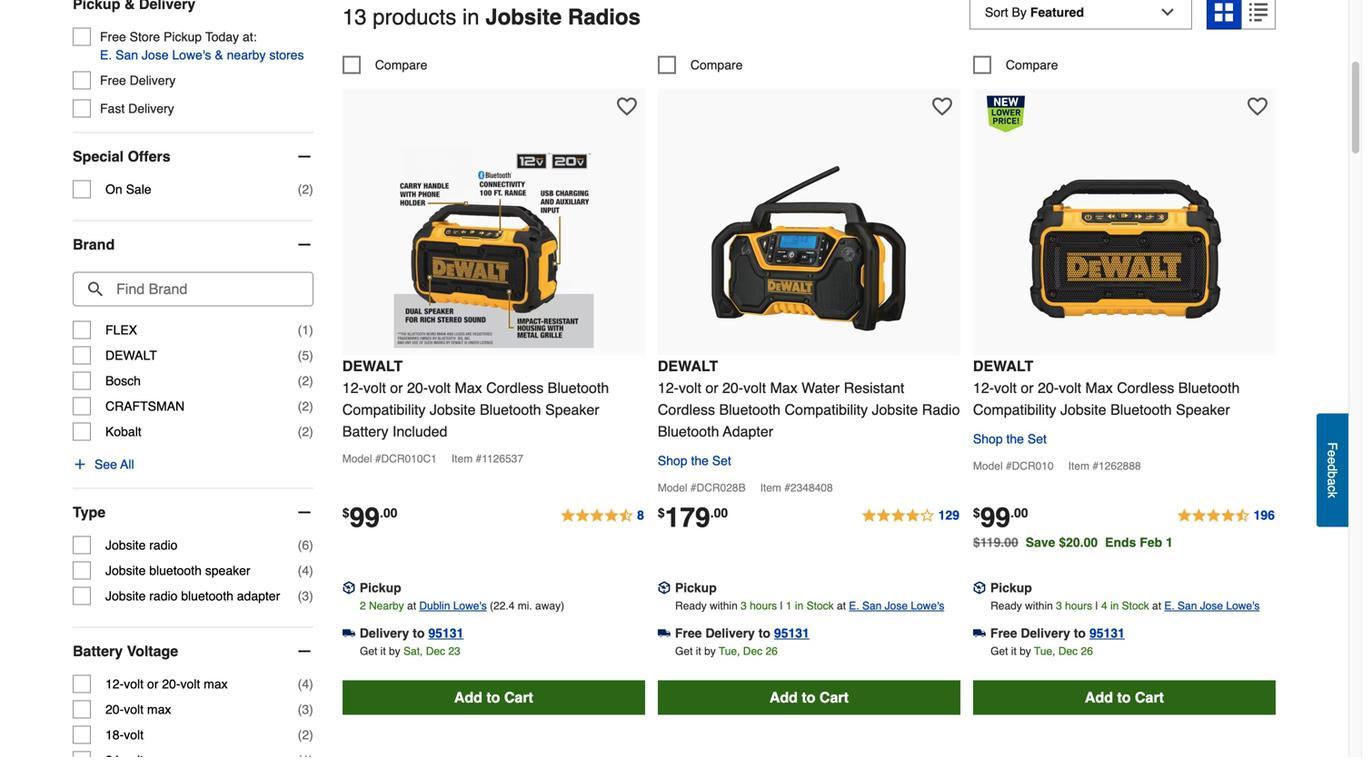 Task type: locate. For each thing, give the bounding box(es) containing it.
0 vertical spatial battery
[[342, 423, 389, 440]]

set for cordless
[[712, 454, 731, 468]]

special offers button
[[73, 133, 313, 180]]

model up 179
[[658, 482, 688, 495]]

bluetooth down speaker
[[181, 589, 233, 604]]

$ 99 .00 down model # dcr010c1
[[342, 502, 398, 534]]

the
[[1007, 432, 1024, 447], [691, 454, 709, 468]]

dcr010c1
[[381, 453, 437, 466]]

2 horizontal spatial dec
[[1059, 646, 1078, 658]]

get it by tue, dec 26 for ready within 3 hours | 4 in stock at e. san jose lowe's
[[991, 646, 1093, 658]]

2 ready from the left
[[991, 600, 1022, 613]]

hours
[[750, 600, 777, 613], [1065, 600, 1093, 613]]

0 vertical spatial ( 4 )
[[298, 564, 313, 579]]

2 horizontal spatial jose
[[1200, 600, 1223, 613]]

3 get from the left
[[991, 646, 1008, 658]]

pickup up e. san jose lowe's & nearby stores button in the top left of the page
[[164, 30, 202, 44]]

or
[[390, 380, 403, 397], [706, 380, 718, 397], [1021, 380, 1034, 397], [147, 678, 158, 692]]

2 cart from the left
[[820, 690, 849, 706]]

max inside dewalt 12-volt or 20-volt max cordless bluetooth compatibility jobsite bluetooth speaker battery included
[[455, 380, 482, 397]]

1 horizontal spatial actual price $99.00 element
[[973, 502, 1028, 534]]

max for included
[[455, 380, 482, 397]]

the up model # dcr028b
[[691, 454, 709, 468]]

1 horizontal spatial jose
[[885, 600, 908, 613]]

mi.
[[518, 600, 532, 613]]

add
[[454, 690, 482, 706], [770, 690, 798, 706], [1085, 690, 1113, 706]]

1 horizontal spatial compatibility
[[785, 402, 868, 418]]

.00 up the was price $119.00 element
[[1011, 506, 1028, 521]]

3 ( from the top
[[298, 349, 302, 363]]

1 26 from the left
[[766, 646, 778, 658]]

1 horizontal spatial get
[[675, 646, 693, 658]]

2 speaker from the left
[[1176, 402, 1230, 418]]

compatibility up included
[[342, 402, 426, 418]]

) for flex
[[309, 323, 313, 338]]

0 horizontal spatial dec
[[426, 646, 445, 658]]

3 dec from the left
[[1059, 646, 1078, 658]]

1 minus image from the top
[[295, 148, 313, 166]]

3 it from the left
[[1011, 646, 1017, 658]]

2 horizontal spatial cart
[[1135, 690, 1164, 706]]

$20.00
[[1059, 536, 1098, 550]]

2 | from the left
[[1096, 600, 1098, 613]]

9 ( from the top
[[298, 589, 302, 604]]

actual price $99.00 element down model # dcr010c1
[[342, 502, 398, 534]]

$ 99 .00 for 196
[[973, 502, 1028, 534]]

shop the set link up model # dcr010
[[973, 428, 1047, 450]]

95131 down ready within 3 hours | 4 in stock at e. san jose lowe's
[[1090, 627, 1125, 641]]

a
[[1326, 479, 1340, 486]]

1 4.5 stars image from the left
[[560, 506, 645, 527]]

8 ) from the top
[[309, 564, 313, 579]]

95131 down the ready within 3 hours | 1 in stock at e. san jose lowe's
[[774, 627, 810, 641]]

1 add to cart from the left
[[454, 690, 533, 706]]

1 tue, from the left
[[719, 646, 740, 658]]

20-
[[407, 380, 428, 397], [723, 380, 744, 397], [1038, 380, 1059, 397], [162, 678, 180, 692], [105, 703, 124, 718]]

3 compatibility from the left
[[973, 402, 1057, 418]]

1 horizontal spatial e. san jose lowe's button
[[1165, 597, 1260, 616]]

max inside 'dewalt 12-volt or 20-volt max water resistant cordless bluetooth compatibility jobsite radio bluetooth adapter'
[[770, 380, 798, 397]]

fast
[[100, 101, 125, 116]]

ready within 3 hours | 4 in stock at e. san jose lowe's
[[991, 600, 1260, 613]]

20- up dcr010
[[1038, 380, 1059, 397]]

26 down ready within 3 hours | 4 in stock at e. san jose lowe's
[[1081, 646, 1093, 658]]

lowe's
[[172, 48, 211, 62], [453, 600, 487, 613], [911, 600, 945, 613], [1226, 600, 1260, 613]]

add to cart
[[454, 690, 533, 706], [770, 690, 849, 706], [1085, 690, 1164, 706]]

3
[[302, 589, 309, 604], [741, 600, 747, 613], [1056, 600, 1062, 613], [302, 703, 309, 718]]

1 e. san jose lowe's button from the left
[[849, 597, 945, 616]]

add for first add to cart button from the left
[[454, 690, 482, 706]]

( 2 ) for 18-volt
[[298, 729, 313, 743]]

3 max from the left
[[1086, 380, 1113, 397]]

e.
[[100, 48, 112, 62], [849, 600, 859, 613], [1165, 600, 1175, 613]]

bluetooth up jobsite radio bluetooth adapter
[[149, 564, 202, 579]]

1 horizontal spatial battery
[[342, 423, 389, 440]]

11 ) from the top
[[309, 703, 313, 718]]

tue, for ready within 3 hours | 1 in stock at e. san jose lowe's
[[719, 646, 740, 658]]

2 horizontal spatial add
[[1085, 690, 1113, 706]]

2 vertical spatial minus image
[[295, 643, 313, 661]]

3 95131 from the left
[[1090, 627, 1125, 641]]

95131 button down the ready within 3 hours | 1 in stock at e. san jose lowe's
[[774, 625, 810, 643]]

0 horizontal spatial cordless
[[486, 380, 544, 397]]

compatibility
[[342, 402, 426, 418], [785, 402, 868, 418], [973, 402, 1057, 418]]

$ right "129"
[[973, 506, 980, 521]]

sat,
[[404, 646, 423, 658]]

95131 button down ready within 3 hours | 4 in stock at e. san jose lowe's
[[1090, 625, 1125, 643]]

1 99 from the left
[[350, 502, 380, 534]]

1 truck filled image from the left
[[342, 628, 355, 640]]

2 at from the left
[[837, 600, 846, 613]]

)
[[309, 182, 313, 197], [309, 323, 313, 338], [309, 349, 313, 363], [309, 374, 313, 389], [309, 400, 313, 414], [309, 425, 313, 440], [309, 539, 313, 553], [309, 564, 313, 579], [309, 589, 313, 604], [309, 678, 313, 692], [309, 703, 313, 718], [309, 729, 313, 743]]

2 horizontal spatial item
[[1068, 460, 1090, 473]]

2 ( 4 ) from the top
[[298, 678, 313, 692]]

1 vertical spatial shop the set
[[658, 454, 731, 468]]

kobalt
[[105, 425, 142, 440]]

1 horizontal spatial truck filled image
[[658, 628, 671, 640]]

away)
[[535, 600, 564, 613]]

dewalt inside 'dewalt 12-volt or 20-volt max water resistant cordless bluetooth compatibility jobsite radio bluetooth adapter'
[[658, 358, 718, 375]]

cordless up #1262888
[[1117, 380, 1175, 397]]

compatibility inside dewalt 12-volt or 20-volt max cordless bluetooth compatibility jobsite bluetooth speaker battery included
[[342, 402, 426, 418]]

11 ( from the top
[[298, 703, 302, 718]]

shop the set
[[973, 432, 1047, 447], [658, 454, 731, 468]]

#1262888
[[1093, 460, 1141, 473]]

pickup down actual price $179.00 element
[[675, 581, 717, 596]]

2 actual price $99.00 element from the left
[[973, 502, 1028, 534]]

0 horizontal spatial tue,
[[719, 646, 740, 658]]

1003141026 element
[[658, 56, 743, 74]]

1 horizontal spatial 95131 button
[[774, 625, 810, 643]]

2 horizontal spatial compatibility
[[973, 402, 1057, 418]]

2 horizontal spatial max
[[1086, 380, 1113, 397]]

1 horizontal spatial $
[[658, 506, 665, 521]]

2 truck filled image from the left
[[658, 628, 671, 640]]

shop the set link for 12-volt or 20-volt max cordless bluetooth compatibility jobsite bluetooth speaker
[[973, 428, 1047, 450]]

lowe's inside button
[[172, 48, 211, 62]]

2 for bosch
[[302, 374, 309, 389]]

0 horizontal spatial 95131 button
[[428, 625, 464, 643]]

1 ready from the left
[[675, 600, 707, 613]]

jobsite bluetooth speaker
[[105, 564, 250, 579]]

compare inside 5014688323 element
[[375, 58, 428, 72]]

99
[[350, 502, 380, 534], [980, 502, 1011, 534]]

max down battery voltage button
[[204, 678, 228, 692]]

max left 'water'
[[770, 380, 798, 397]]

1 horizontal spatial compare
[[691, 58, 743, 72]]

1 horizontal spatial cordless
[[658, 402, 715, 418]]

4.5 stars image containing 8
[[560, 506, 645, 527]]

the for compatibility
[[1007, 432, 1024, 447]]

0 vertical spatial 4
[[302, 564, 309, 579]]

dublin
[[419, 600, 450, 613]]

dec
[[426, 646, 445, 658], [743, 646, 763, 658], [1059, 646, 1078, 658]]

2 by from the left
[[704, 646, 716, 658]]

0 horizontal spatial item
[[452, 453, 473, 466]]

radio down jobsite bluetooth speaker
[[149, 589, 178, 604]]

free delivery to 95131 for 4
[[991, 627, 1125, 641]]

0 horizontal spatial truck filled image
[[342, 628, 355, 640]]

max up "item #1262888"
[[1086, 380, 1113, 397]]

1 ( 2 ) from the top
[[298, 182, 313, 197]]

pickup image
[[973, 582, 986, 595]]

or inside dewalt 12-volt or 20-volt max cordless bluetooth compatibility jobsite bluetooth speaker battery included
[[390, 380, 403, 397]]

99 up $119.00
[[980, 502, 1011, 534]]

2 99 from the left
[[980, 502, 1011, 534]]

san
[[116, 48, 138, 62], [862, 600, 882, 613], [1178, 600, 1197, 613]]

dec for ready within 3 hours | 1 in stock at e. san jose lowe's
[[743, 646, 763, 658]]

1 horizontal spatial heart outline image
[[1248, 97, 1268, 117]]

speaker inside dewalt 12-volt or 20-volt max cordless bluetooth compatibility jobsite bluetooth speaker battery included
[[545, 402, 599, 418]]

4.5 stars image
[[560, 506, 645, 527], [1177, 506, 1276, 527]]

1 e from the top
[[1326, 450, 1340, 458]]

model left dcr010
[[973, 460, 1003, 473]]

( for 20-volt max
[[298, 703, 302, 718]]

bluetooth
[[548, 380, 609, 397], [1179, 380, 1240, 397], [480, 402, 541, 418], [719, 402, 781, 418], [1111, 402, 1172, 418], [658, 423, 719, 440]]

1 horizontal spatial it
[[696, 646, 701, 658]]

95131 for ready within 3 hours | 4 in stock at e. san jose lowe's
[[1090, 627, 1125, 641]]

cordless for 12-volt or 20-volt max cordless bluetooth compatibility jobsite bluetooth speaker battery included
[[486, 380, 544, 397]]

1 vertical spatial minus image
[[295, 504, 313, 522]]

0 horizontal spatial set
[[712, 454, 731, 468]]

2 horizontal spatial san
[[1178, 600, 1197, 613]]

1 vertical spatial radio
[[149, 589, 178, 604]]

1 horizontal spatial 95131
[[774, 627, 810, 641]]

0 horizontal spatial speaker
[[545, 402, 599, 418]]

1 get it by tue, dec 26 from the left
[[675, 646, 778, 658]]

compatibility inside dewalt 12-volt or 20-volt max cordless bluetooth compatibility jobsite bluetooth speaker
[[973, 402, 1057, 418]]

0 vertical spatial minus image
[[295, 148, 313, 166]]

minus image inside type button
[[295, 504, 313, 522]]

minus image inside battery voltage button
[[295, 643, 313, 661]]

2 max from the left
[[770, 380, 798, 397]]

12- inside 'dewalt 12-volt or 20-volt max water resistant cordless bluetooth compatibility jobsite radio bluetooth adapter'
[[658, 380, 679, 397]]

shop up model # dcr010
[[973, 432, 1003, 447]]

2 vertical spatial 4
[[302, 678, 309, 692]]

jose
[[142, 48, 169, 62], [885, 600, 908, 613], [1200, 600, 1223, 613]]

0 horizontal spatial $
[[342, 506, 350, 521]]

1 vertical spatial bluetooth
[[181, 589, 233, 604]]

cart for first add to cart button from the left
[[504, 690, 533, 706]]

get it by tue, dec 26
[[675, 646, 778, 658], [991, 646, 1093, 658]]

0 vertical spatial set
[[1028, 432, 1047, 447]]

.00 inside $ 179 .00
[[710, 506, 728, 521]]

2 e. san jose lowe's button from the left
[[1165, 597, 1260, 616]]

max for bluetooth
[[770, 380, 798, 397]]

95131 button for ready within 3 hours | 4 in stock at e. san jose lowe's
[[1090, 625, 1125, 643]]

speaker inside dewalt 12-volt or 20-volt max cordless bluetooth compatibility jobsite bluetooth speaker
[[1176, 402, 1230, 418]]

see all
[[95, 458, 134, 472]]

2 horizontal spatial model
[[973, 460, 1003, 473]]

the for cordless
[[691, 454, 709, 468]]

12-
[[342, 380, 363, 397], [658, 380, 679, 397], [973, 380, 994, 397], [105, 678, 124, 692]]

0 horizontal spatial 26
[[766, 646, 778, 658]]

cordless inside dewalt 12-volt or 20-volt max cordless bluetooth compatibility jobsite bluetooth speaker
[[1117, 380, 1175, 397]]

2 horizontal spatial by
[[1020, 646, 1031, 658]]

shop up model # dcr028b
[[658, 454, 688, 468]]

2 e from the top
[[1326, 458, 1340, 465]]

0 horizontal spatial add to cart button
[[342, 681, 645, 716]]

1 horizontal spatial #
[[691, 482, 697, 495]]

4.5 stars image for 8 button
[[560, 506, 645, 527]]

2 95131 from the left
[[774, 627, 810, 641]]

| for 1
[[780, 600, 783, 613]]

e. inside button
[[100, 48, 112, 62]]

0 horizontal spatial #
[[375, 453, 381, 466]]

( 4 )
[[298, 564, 313, 579], [298, 678, 313, 692]]

item left #2348408
[[760, 482, 782, 495]]

pickup
[[164, 30, 202, 44], [360, 581, 401, 596], [675, 581, 717, 596], [991, 581, 1032, 596]]

0 horizontal spatial actual price $99.00 element
[[342, 502, 398, 534]]

2 horizontal spatial it
[[1011, 646, 1017, 658]]

12 ( from the top
[[298, 729, 302, 743]]

item #1262888
[[1068, 460, 1141, 473]]

dewalt for dewalt
[[105, 349, 157, 363]]

0 horizontal spatial get
[[360, 646, 377, 658]]

0 horizontal spatial 99
[[350, 502, 380, 534]]

minus image for voltage
[[295, 643, 313, 661]]

1 $ from the left
[[342, 506, 350, 521]]

0 horizontal spatial $ 99 .00
[[342, 502, 398, 534]]

radio up jobsite bluetooth speaker
[[149, 539, 178, 553]]

cordless inside dewalt 12-volt or 20-volt max cordless bluetooth compatibility jobsite bluetooth speaker battery included
[[486, 380, 544, 397]]

compare inside 1000732098 element
[[1006, 58, 1058, 72]]

20- up included
[[407, 380, 428, 397]]

stock for 4
[[1122, 600, 1149, 613]]

# for 12-volt or 20-volt max water resistant cordless bluetooth compatibility jobsite radio bluetooth adapter
[[691, 482, 697, 495]]

free
[[100, 30, 126, 44], [100, 73, 126, 88], [675, 627, 702, 641], [991, 627, 1017, 641]]

cordless up model # dcr028b
[[658, 402, 715, 418]]

item #1126537 button
[[452, 450, 534, 472]]

95131
[[428, 627, 464, 641], [774, 627, 810, 641], [1090, 627, 1125, 641]]

ready
[[675, 600, 707, 613], [991, 600, 1022, 613]]

ends
[[1105, 536, 1136, 550]]

0 horizontal spatial ready
[[675, 600, 707, 613]]

get
[[360, 646, 377, 658], [675, 646, 693, 658], [991, 646, 1008, 658]]

99 for 8
[[350, 502, 380, 534]]

3 95131 button from the left
[[1090, 625, 1125, 643]]

model # dcr028b
[[658, 482, 746, 495]]

1 ) from the top
[[309, 182, 313, 197]]

1 horizontal spatial $ 99 .00
[[973, 502, 1028, 534]]

.00 down model # dcr010c1
[[380, 506, 398, 521]]

2 horizontal spatial add to cart
[[1085, 690, 1164, 706]]

20- up adapter
[[723, 380, 744, 397]]

( for jobsite radio
[[298, 539, 302, 553]]

compare inside "1003141026" element
[[691, 58, 743, 72]]

3 compare from the left
[[1006, 58, 1058, 72]]

c
[[1326, 486, 1340, 492]]

e. for ready within 3 hours | 1 in stock at e. san jose lowe's
[[849, 600, 859, 613]]

to
[[413, 627, 425, 641], [759, 627, 771, 641], [1074, 627, 1086, 641], [487, 690, 500, 706], [802, 690, 816, 706], [1117, 690, 1131, 706]]

ends feb 1 element
[[1105, 536, 1180, 550]]

95131 up 23
[[428, 627, 464, 641]]

1 radio from the top
[[149, 539, 178, 553]]

7 ) from the top
[[309, 539, 313, 553]]

26 for 1
[[766, 646, 778, 658]]

2 dec from the left
[[743, 646, 763, 658]]

$ inside $ 179 .00
[[658, 506, 665, 521]]

0 horizontal spatial e. san jose lowe's button
[[849, 597, 945, 616]]

bluetooth
[[149, 564, 202, 579], [181, 589, 233, 604]]

free delivery
[[100, 73, 176, 88]]

max
[[204, 678, 228, 692], [147, 703, 171, 718]]

2 horizontal spatial 95131
[[1090, 627, 1125, 641]]

# for 12-volt or 20-volt max cordless bluetooth compatibility jobsite bluetooth speaker
[[1006, 460, 1012, 473]]

20- inside 'dewalt 12-volt or 20-volt max water resistant cordless bluetooth compatibility jobsite radio bluetooth adapter'
[[723, 380, 744, 397]]

2 compatibility from the left
[[785, 402, 868, 418]]

pickup right pickup icon
[[991, 581, 1032, 596]]

2 horizontal spatial #
[[1006, 460, 1012, 473]]

it for ready within 3 hours | 1 in stock at e. san jose lowe's
[[696, 646, 701, 658]]

1 horizontal spatial add to cart button
[[658, 681, 961, 716]]

1 | from the left
[[780, 600, 783, 613]]

0 horizontal spatial |
[[780, 600, 783, 613]]

compare for 5014688323 element on the left top of page
[[375, 58, 428, 72]]

item left #1262888
[[1068, 460, 1090, 473]]

it
[[381, 646, 386, 658], [696, 646, 701, 658], [1011, 646, 1017, 658]]

1 horizontal spatial 26
[[1081, 646, 1093, 658]]

2 26 from the left
[[1081, 646, 1093, 658]]

e up d
[[1326, 450, 1340, 458]]

12 ) from the top
[[309, 729, 313, 743]]

1 horizontal spatial by
[[704, 646, 716, 658]]

new lower price image
[[987, 96, 1025, 133]]

0 horizontal spatial by
[[389, 646, 401, 658]]

) for dewalt
[[309, 349, 313, 363]]

shop the set link up model # dcr028b
[[658, 450, 731, 472]]

20- inside dewalt 12-volt or 20-volt max cordless bluetooth compatibility jobsite bluetooth speaker battery included
[[407, 380, 428, 397]]

1 add to cart button from the left
[[342, 681, 645, 716]]

2 ) from the top
[[309, 323, 313, 338]]

or for 12-volt or 20-volt max water resistant cordless bluetooth compatibility jobsite radio bluetooth adapter
[[706, 380, 718, 397]]

2 $ from the left
[[658, 506, 665, 521]]

ready down actual price $179.00 element
[[675, 600, 707, 613]]

radio
[[922, 402, 960, 418]]

was price $119.00 element
[[973, 531, 1026, 550]]

4 ( 2 ) from the top
[[298, 425, 313, 440]]

8 ( from the top
[[298, 564, 302, 579]]

4 ) from the top
[[309, 374, 313, 389]]

0 vertical spatial ( 3 )
[[298, 589, 313, 604]]

) for bosch
[[309, 374, 313, 389]]

1 horizontal spatial get it by tue, dec 26
[[991, 646, 1093, 658]]

1 vertical spatial the
[[691, 454, 709, 468]]

8
[[637, 508, 644, 523]]

5014688323 element
[[342, 56, 428, 74]]

1 at from the left
[[407, 600, 416, 613]]

truck filled image
[[342, 628, 355, 640], [658, 628, 671, 640], [973, 628, 986, 640]]

3 add from the left
[[1085, 690, 1113, 706]]

ready down $119.00
[[991, 600, 1022, 613]]

1 horizontal spatial cart
[[820, 690, 849, 706]]

2 vertical spatial 1
[[786, 600, 792, 613]]

dec down the ready within 3 hours | 1 in stock at e. san jose lowe's
[[743, 646, 763, 658]]

free delivery to 95131 down ready within 3 hours | 4 in stock at e. san jose lowe's
[[991, 627, 1125, 641]]

actual price $179.00 element
[[658, 502, 728, 534]]

( 3 )
[[298, 589, 313, 604], [298, 703, 313, 718]]

get it by sat, dec 23
[[360, 646, 461, 658]]

get for ready within 3 hours | 1 in stock at e. san jose lowe's
[[675, 646, 693, 658]]

shop
[[973, 432, 1003, 447], [658, 454, 688, 468]]

0 horizontal spatial the
[[691, 454, 709, 468]]

add to cart button
[[342, 681, 645, 716], [658, 681, 961, 716], [973, 681, 1276, 716]]

actual price $99.00 element up $119.00
[[973, 502, 1028, 534]]

1 ( 3 ) from the top
[[298, 589, 313, 604]]

1 for $119.00 save $20.00 ends feb 1
[[1166, 536, 1173, 550]]

battery left voltage
[[73, 644, 123, 660]]

7 ( from the top
[[298, 539, 302, 553]]

( for dewalt
[[298, 349, 302, 363]]

$ 99 .00
[[342, 502, 398, 534], [973, 502, 1028, 534]]

in for ready within 3 hours | 1 in stock at e. san jose lowe's
[[795, 600, 804, 613]]

3 by from the left
[[1020, 646, 1031, 658]]

0 horizontal spatial compatibility
[[342, 402, 426, 418]]

6
[[302, 539, 309, 553]]

hours for 4
[[1065, 600, 1093, 613]]

1 free delivery to 95131 from the left
[[675, 627, 810, 641]]

2 ( from the top
[[298, 323, 302, 338]]

max up item #1126537
[[455, 380, 482, 397]]

dewalt
[[105, 349, 157, 363], [342, 358, 403, 375], [658, 358, 718, 375], [973, 358, 1034, 375]]

battery up model # dcr010c1
[[342, 423, 389, 440]]

( 2 ) for kobalt
[[298, 425, 313, 440]]

max down 12-volt or 20-volt max
[[147, 703, 171, 718]]

1 horizontal spatial max
[[204, 678, 228, 692]]

delivery to 95131
[[360, 627, 464, 641]]

3 cart from the left
[[1135, 690, 1164, 706]]

compare
[[375, 58, 428, 72], [691, 58, 743, 72], [1006, 58, 1058, 72]]

#
[[375, 453, 381, 466], [1006, 460, 1012, 473], [691, 482, 697, 495]]

dewalt inside dewalt 12-volt or 20-volt max cordless bluetooth compatibility jobsite bluetooth speaker battery included
[[342, 358, 403, 375]]

4 for 12-volt or 20-volt max
[[302, 678, 309, 692]]

within for ready within 3 hours | 4 in stock at e. san jose lowe's
[[1025, 600, 1053, 613]]

.00 down dcr028b
[[710, 506, 728, 521]]

1 horizontal spatial in
[[795, 600, 804, 613]]

dec down ready within 3 hours | 4 in stock at e. san jose lowe's
[[1059, 646, 1078, 658]]

0 horizontal spatial hours
[[750, 600, 777, 613]]

1 vertical spatial 1
[[1166, 536, 1173, 550]]

shop the set up model # dcr028b
[[658, 454, 731, 468]]

2 95131 button from the left
[[774, 625, 810, 643]]

26 down the ready within 3 hours | 1 in stock at e. san jose lowe's
[[766, 646, 778, 658]]

1 horizontal spatial 4.5 stars image
[[1177, 506, 1276, 527]]

compatibility for dewalt 12-volt or 20-volt max cordless bluetooth compatibility jobsite bluetooth speaker battery included
[[342, 402, 426, 418]]

$ 99 .00 up $119.00
[[973, 502, 1028, 534]]

2 $ 99 .00 from the left
[[973, 502, 1028, 534]]

1 horizontal spatial model
[[658, 482, 688, 495]]

cordless up #1126537
[[486, 380, 544, 397]]

3 $ from the left
[[973, 506, 980, 521]]

within for ready within 3 hours | 1 in stock at e. san jose lowe's
[[710, 600, 738, 613]]

2 horizontal spatial 1
[[1166, 536, 1173, 550]]

2 horizontal spatial $
[[973, 506, 980, 521]]

e. for ready within 3 hours | 4 in stock at e. san jose lowe's
[[1165, 600, 1175, 613]]

4.5 stars image left 179
[[560, 506, 645, 527]]

) for 12-volt or 20-volt max
[[309, 678, 313, 692]]

) for jobsite radio bluetooth adapter
[[309, 589, 313, 604]]

4.5 stars image up ends feb 1 element
[[1177, 506, 1276, 527]]

dec left 23
[[426, 646, 445, 658]]

2 horizontal spatial cordless
[[1117, 380, 1175, 397]]

1 horizontal spatial shop
[[973, 432, 1003, 447]]

2 minus image from the top
[[295, 504, 313, 522]]

e
[[1326, 450, 1340, 458], [1326, 458, 1340, 465]]

or inside 'dewalt 12-volt or 20-volt max water resistant cordless bluetooth compatibility jobsite radio bluetooth adapter'
[[706, 380, 718, 397]]

1 stock from the left
[[807, 600, 834, 613]]

2 add to cart from the left
[[770, 690, 849, 706]]

set up dcr028b
[[712, 454, 731, 468]]

2 .00 from the left
[[710, 506, 728, 521]]

4
[[302, 564, 309, 579], [1101, 600, 1108, 613], [302, 678, 309, 692]]

12- inside dewalt 12-volt or 20-volt max cordless bluetooth compatibility jobsite bluetooth speaker
[[973, 380, 994, 397]]

item left #1126537
[[452, 453, 473, 466]]

heart outline image
[[932, 97, 952, 117], [1248, 97, 1268, 117]]

set up dcr010
[[1028, 432, 1047, 447]]

( 4 ) for jobsite bluetooth speaker
[[298, 564, 313, 579]]

at:
[[243, 30, 257, 44]]

2 radio from the top
[[149, 589, 178, 604]]

99 down model # dcr010c1
[[350, 502, 380, 534]]

$ right 8
[[658, 506, 665, 521]]

95131 button
[[428, 625, 464, 643], [774, 625, 810, 643], [1090, 625, 1125, 643]]

bosch
[[105, 374, 141, 389]]

0 horizontal spatial battery
[[73, 644, 123, 660]]

20- inside dewalt 12-volt or 20-volt max cordless bluetooth compatibility jobsite bluetooth speaker
[[1038, 380, 1059, 397]]

e. san jose lowe's button for ready within 3 hours | 4 in stock at e. san jose lowe's
[[1165, 597, 1260, 616]]

( 2 ) for craftsman
[[298, 400, 313, 414]]

2 horizontal spatial compare
[[1006, 58, 1058, 72]]

$ down model # dcr010c1
[[342, 506, 350, 521]]

at for ready within 3 hours | 1 in stock at e. san jose lowe's
[[837, 600, 846, 613]]

0 horizontal spatial shop the set
[[658, 454, 731, 468]]

12- for 12-volt or 20-volt max cordless bluetooth compatibility jobsite bluetooth speaker battery included
[[342, 380, 363, 397]]

compatibility up model # dcr010
[[973, 402, 1057, 418]]

3 .00 from the left
[[1011, 506, 1028, 521]]

san inside e. san jose lowe's & nearby stores button
[[116, 48, 138, 62]]

1 actual price $99.00 element from the left
[[342, 502, 398, 534]]

1 compatibility from the left
[[342, 402, 426, 418]]

speaker for dewalt 12-volt or 20-volt max cordless bluetooth compatibility jobsite bluetooth speaker
[[1176, 402, 1230, 418]]

cart for 2nd add to cart button from the left
[[820, 690, 849, 706]]

pickup up nearby
[[360, 581, 401, 596]]

3 ( 2 ) from the top
[[298, 400, 313, 414]]

3 truck filled image from the left
[[973, 628, 986, 640]]

set
[[1028, 432, 1047, 447], [712, 454, 731, 468]]

196
[[1254, 508, 1275, 523]]

&
[[215, 48, 223, 62]]

1 pickup image from the left
[[342, 582, 355, 595]]

( 3 ) for jobsite radio bluetooth adapter
[[298, 589, 313, 604]]

6 ) from the top
[[309, 425, 313, 440]]

the up model # dcr010
[[1007, 432, 1024, 447]]

0 horizontal spatial .00
[[380, 506, 398, 521]]

( 2 ) for on sale
[[298, 182, 313, 197]]

free delivery to 95131 down the ready within 3 hours | 1 in stock at e. san jose lowe's
[[675, 627, 810, 641]]

voltage
[[127, 644, 178, 660]]

2 get from the left
[[675, 646, 693, 658]]

1 horizontal spatial add
[[770, 690, 798, 706]]

5 ( from the top
[[298, 400, 302, 414]]

20- for 12-volt or 20-volt max cordless bluetooth compatibility jobsite bluetooth speaker
[[1038, 380, 1059, 397]]

nearby
[[369, 600, 404, 613]]

0 horizontal spatial jose
[[142, 48, 169, 62]]

2 nearby at dublin lowe's (22.4 mi. away)
[[360, 600, 564, 613]]

item for 12-volt or 20-volt max cordless bluetooth compatibility jobsite bluetooth speaker
[[1068, 460, 1090, 473]]

4.5 stars image containing 196
[[1177, 506, 1276, 527]]

1 add from the left
[[454, 690, 482, 706]]

shop the set up model # dcr010
[[973, 432, 1047, 447]]

$119.00
[[973, 536, 1019, 550]]

1 vertical spatial battery
[[73, 644, 123, 660]]

0 horizontal spatial free delivery to 95131
[[675, 627, 810, 641]]

pickup image
[[342, 582, 355, 595], [658, 582, 671, 595]]

2 add from the left
[[770, 690, 798, 706]]

1 horizontal spatial dec
[[743, 646, 763, 658]]

0 horizontal spatial add
[[454, 690, 482, 706]]

dewalt for dewalt 12-volt or 20-volt max water resistant cordless bluetooth compatibility jobsite radio bluetooth adapter
[[658, 358, 718, 375]]

actual price $99.00 element
[[342, 502, 398, 534], [973, 502, 1028, 534]]

dewalt inside dewalt 12-volt or 20-volt max cordless bluetooth compatibility jobsite bluetooth speaker
[[973, 358, 1034, 375]]

0 horizontal spatial max
[[147, 703, 171, 718]]

18-
[[105, 729, 124, 743]]

ready within 3 hours | 1 in stock at e. san jose lowe's
[[675, 600, 945, 613]]

0 horizontal spatial get it by tue, dec 26
[[675, 646, 778, 658]]

0 vertical spatial the
[[1007, 432, 1024, 447]]

model left the dcr010c1
[[342, 453, 372, 466]]

model for dewalt 12-volt or 20-volt max water resistant cordless bluetooth compatibility jobsite radio bluetooth adapter
[[658, 482, 688, 495]]

2 get it by tue, dec 26 from the left
[[991, 646, 1093, 658]]

e. san jose lowe's button
[[849, 597, 945, 616], [1165, 597, 1260, 616]]

it for ready within 3 hours | 4 in stock at e. san jose lowe's
[[1011, 646, 1017, 658]]

3 minus image from the top
[[295, 643, 313, 661]]

2 hours from the left
[[1065, 600, 1093, 613]]

2 it from the left
[[696, 646, 701, 658]]

3 add to cart from the left
[[1085, 690, 1164, 706]]

1 ( 4 ) from the top
[[298, 564, 313, 579]]

95131 button up 23
[[428, 625, 464, 643]]

4 ( from the top
[[298, 374, 302, 389]]

12- inside dewalt 12-volt or 20-volt max cordless bluetooth compatibility jobsite bluetooth speaker battery included
[[342, 380, 363, 397]]

2 pickup image from the left
[[658, 582, 671, 595]]

2 horizontal spatial 95131 button
[[1090, 625, 1125, 643]]

compare for "1003141026" element
[[691, 58, 743, 72]]

1 horizontal spatial shop the set link
[[973, 428, 1047, 450]]

4 for jobsite bluetooth speaker
[[302, 564, 309, 579]]

hours for 1
[[750, 600, 777, 613]]

by
[[389, 646, 401, 658], [704, 646, 716, 658], [1020, 646, 1031, 658]]

brand button
[[73, 221, 313, 269]]

3 at from the left
[[1152, 600, 1162, 613]]

minus image inside special offers button
[[295, 148, 313, 166]]

1 horizontal spatial tue,
[[1034, 646, 1056, 658]]

actual price $99.00 element for 196
[[973, 502, 1028, 534]]

9 ) from the top
[[309, 589, 313, 604]]

2 horizontal spatial in
[[1111, 600, 1119, 613]]

e up b
[[1326, 458, 1340, 465]]

by for ready within 3 hours | 1 in stock at e. san jose lowe's
[[704, 646, 716, 658]]

minus image
[[295, 148, 313, 166], [295, 504, 313, 522], [295, 643, 313, 661]]

jose inside button
[[142, 48, 169, 62]]

compatibility down 'water'
[[785, 402, 868, 418]]

or inside dewalt 12-volt or 20-volt max cordless bluetooth compatibility jobsite bluetooth speaker
[[1021, 380, 1034, 397]]

2 within from the left
[[1025, 600, 1053, 613]]



Task type: describe. For each thing, give the bounding box(es) containing it.
#2348408
[[785, 482, 833, 495]]

or for 12-volt or 20-volt max cordless bluetooth compatibility jobsite bluetooth speaker battery included
[[390, 380, 403, 397]]

item for 12-volt or 20-volt max water resistant cordless bluetooth compatibility jobsite radio bluetooth adapter
[[760, 482, 782, 495]]

e. san jose lowe's button for ready within 3 hours | 1 in stock at e. san jose lowe's
[[849, 597, 945, 616]]

( for flex
[[298, 323, 302, 338]]

today
[[205, 30, 239, 44]]

or for 12-volt or 20-volt max cordless bluetooth compatibility jobsite bluetooth speaker
[[1021, 380, 1034, 397]]

12-volt or 20-volt max
[[105, 678, 228, 692]]

on sale
[[105, 182, 151, 197]]

( for bosch
[[298, 374, 302, 389]]

( for kobalt
[[298, 425, 302, 440]]

item inside "button"
[[452, 453, 473, 466]]

feb
[[1140, 536, 1163, 550]]

san for ready within 3 hours | 1 in stock at e. san jose lowe's
[[862, 600, 882, 613]]

3 add to cart button from the left
[[973, 681, 1276, 716]]

196 button
[[1177, 506, 1276, 527]]

jose for ready within 3 hours | 1 in stock at e. san jose lowe's
[[885, 600, 908, 613]]

all
[[120, 458, 134, 472]]

dewalt for dewalt 12-volt or 20-volt max cordless bluetooth compatibility jobsite bluetooth speaker
[[973, 358, 1034, 375]]

$ for 129
[[658, 506, 665, 521]]

radios
[[568, 5, 641, 30]]

ready for ready within 3 hours | 4 in stock at e. san jose lowe's
[[991, 600, 1022, 613]]

20- for 12-volt or 20-volt max cordless bluetooth compatibility jobsite bluetooth speaker battery included
[[407, 380, 428, 397]]

item #2348408 button
[[760, 479, 844, 501]]

( for jobsite radio bluetooth adapter
[[298, 589, 302, 604]]

129 button
[[861, 506, 961, 527]]

1 for ready within 3 hours | 1 in stock at e. san jose lowe's
[[786, 600, 792, 613]]

99 for 196
[[980, 502, 1011, 534]]

) for 20-volt max
[[309, 703, 313, 718]]

20- down voltage
[[162, 678, 180, 692]]

delivery up the fast delivery
[[130, 73, 176, 88]]

model # dcr010
[[973, 460, 1054, 473]]

(22.4
[[490, 600, 515, 613]]

129
[[938, 508, 960, 523]]

adapter
[[723, 423, 773, 440]]

2 add to cart button from the left
[[658, 681, 961, 716]]

dcr010
[[1012, 460, 1054, 473]]

battery voltage button
[[73, 629, 313, 676]]

1 it from the left
[[381, 646, 386, 658]]

1000732098 element
[[973, 56, 1058, 74]]

battery inside battery voltage button
[[73, 644, 123, 660]]

4.5 stars image for 196 button
[[1177, 506, 1276, 527]]

pickup for pickup image associated with delivery
[[360, 581, 401, 596]]

add to cart for 3rd add to cart button from the left
[[1085, 690, 1164, 706]]

item #1262888 button
[[1068, 457, 1152, 479]]

1 by from the left
[[389, 646, 401, 658]]

add to cart for first add to cart button from the left
[[454, 690, 533, 706]]

free store pickup today at:
[[100, 30, 257, 44]]

shop the set for 12-volt or 20-volt max water resistant cordless bluetooth compatibility jobsite radio bluetooth adapter
[[658, 454, 731, 468]]

truck filled image for ready within 3 hours | 4 in stock at e. san jose lowe's
[[973, 628, 986, 640]]

0 vertical spatial bluetooth
[[149, 564, 202, 579]]

$119.00 save $20.00 ends feb 1
[[973, 536, 1173, 550]]

delivery down ready within 3 hours | 4 in stock at e. san jose lowe's
[[1021, 627, 1070, 641]]

( for 12-volt or 20-volt max
[[298, 678, 302, 692]]

jobsite inside dewalt 12-volt or 20-volt max cordless bluetooth compatibility jobsite bluetooth speaker battery included
[[430, 402, 476, 418]]

20- up 18-
[[105, 703, 124, 718]]

max inside dewalt 12-volt or 20-volt max cordless bluetooth compatibility jobsite bluetooth speaker
[[1086, 380, 1113, 397]]

see all button
[[73, 456, 134, 474]]

free delivery to 95131 for 1
[[675, 627, 810, 641]]

dublin lowe's button
[[419, 597, 487, 616]]

set for compatibility
[[1028, 432, 1047, 447]]

delivery down free delivery
[[128, 101, 174, 116]]

dewalt 12-volt or 20-volt max cordless bluetooth compatibility jobsite bluetooth speaker battery included image
[[394, 148, 594, 348]]

ready for ready within 3 hours | 1 in stock at e. san jose lowe's
[[675, 600, 707, 613]]

1 95131 from the left
[[428, 627, 464, 641]]

model for dewalt 12-volt or 20-volt max cordless bluetooth compatibility jobsite bluetooth speaker
[[973, 460, 1003, 473]]

e. san jose lowe's & nearby stores button
[[100, 46, 304, 64]]

1 get from the left
[[360, 646, 377, 658]]

d
[[1326, 465, 1340, 472]]

dewalt 12-volt or 20-volt max water resistant cordless bluetooth compatibility jobsite radio bluetooth adapter
[[658, 358, 960, 440]]

$ for 8
[[342, 506, 350, 521]]

1 vertical spatial 4
[[1101, 600, 1108, 613]]

at for ready within 3 hours | 4 in stock at e. san jose lowe's
[[1152, 600, 1162, 613]]

95131 button for ready within 3 hours | 1 in stock at e. san jose lowe's
[[774, 625, 810, 643]]

water
[[802, 380, 840, 397]]

speaker
[[205, 564, 250, 579]]

get it by tue, dec 26 for ready within 3 hours | 1 in stock at e. san jose lowe's
[[675, 646, 778, 658]]

) for jobsite bluetooth speaker
[[309, 564, 313, 579]]

san for ready within 3 hours | 4 in stock at e. san jose lowe's
[[1178, 600, 1197, 613]]

23
[[448, 646, 461, 658]]

f e e d b a c k
[[1326, 443, 1340, 499]]

( for on sale
[[298, 182, 302, 197]]

in for ready within 3 hours | 4 in stock at e. san jose lowe's
[[1111, 600, 1119, 613]]

18-volt
[[105, 729, 144, 743]]

compare for 1000732098 element
[[1006, 58, 1058, 72]]

#1126537
[[476, 453, 524, 466]]

battery voltage
[[73, 644, 178, 660]]

pickup image for delivery
[[342, 582, 355, 595]]

cart for 3rd add to cart button from the left
[[1135, 690, 1164, 706]]

0 vertical spatial max
[[204, 678, 228, 692]]

2 heart outline image from the left
[[1248, 97, 1268, 117]]

compatibility inside 'dewalt 12-volt or 20-volt max water resistant cordless bluetooth compatibility jobsite radio bluetooth adapter'
[[785, 402, 868, 418]]

type button
[[73, 489, 313, 537]]

( for 18-volt
[[298, 729, 302, 743]]

brand
[[73, 236, 115, 253]]

sale
[[126, 182, 151, 197]]

plus image
[[73, 458, 87, 472]]

4 stars image
[[861, 506, 961, 527]]

shop the set link for 12-volt or 20-volt max water resistant cordless bluetooth compatibility jobsite radio bluetooth adapter
[[658, 450, 731, 472]]

dewalt 12-volt or 20-volt max cordless bluetooth compatibility jobsite bluetooth speaker battery included
[[342, 358, 609, 440]]

0 horizontal spatial 1
[[302, 323, 309, 338]]

Find Brand text field
[[73, 272, 313, 307]]

stores
[[269, 48, 304, 62]]

save
[[1026, 536, 1056, 550]]

) for 18-volt
[[309, 729, 313, 743]]

fast delivery
[[100, 101, 174, 116]]

savings save $20.00 element
[[1026, 536, 1180, 550]]

adapter
[[237, 589, 280, 604]]

flex
[[105, 323, 137, 338]]

shop for dewalt 12-volt or 20-volt max cordless bluetooth compatibility jobsite bluetooth speaker
[[973, 432, 1003, 447]]

resistant
[[844, 380, 905, 397]]

) for craftsman
[[309, 400, 313, 414]]

products
[[373, 5, 456, 30]]

cordless inside 'dewalt 12-volt or 20-volt max water resistant cordless bluetooth compatibility jobsite radio bluetooth adapter'
[[658, 402, 715, 418]]

0 horizontal spatial model
[[342, 453, 372, 466]]

offers
[[128, 148, 171, 165]]

95131 for ready within 3 hours | 1 in stock at e. san jose lowe's
[[774, 627, 810, 641]]

type
[[73, 504, 106, 521]]

2 for 18-volt
[[302, 729, 309, 743]]

store
[[130, 30, 160, 44]]

k
[[1326, 492, 1340, 499]]

) for on sale
[[309, 182, 313, 197]]

8 button
[[560, 506, 645, 527]]

$ 99 .00 for 8
[[342, 502, 398, 534]]

12- for 12-volt or 20-volt max cordless bluetooth compatibility jobsite bluetooth speaker
[[973, 380, 994, 397]]

( 3 ) for 20-volt max
[[298, 703, 313, 718]]

jobsite inside 'dewalt 12-volt or 20-volt max water resistant cordless bluetooth compatibility jobsite radio bluetooth adapter'
[[872, 402, 918, 418]]

item #2348408
[[760, 482, 833, 495]]

13
[[342, 5, 367, 30]]

included
[[393, 423, 448, 440]]

.00 for 196
[[1011, 506, 1028, 521]]

( 4 ) for 12-volt or 20-volt max
[[298, 678, 313, 692]]

b
[[1326, 472, 1340, 479]]

get for ready within 3 hours | 4 in stock at e. san jose lowe's
[[991, 646, 1008, 658]]

add to cart for 2nd add to cart button from the left
[[770, 690, 849, 706]]

dewalt 12-volt or 20-volt max cordless bluetooth compatibility jobsite bluetooth speaker
[[973, 358, 1240, 418]]

1 heart outline image from the left
[[932, 97, 952, 117]]

.00 for 8
[[380, 506, 398, 521]]

e. san jose lowe's & nearby stores
[[100, 48, 304, 62]]

$ 179 .00
[[658, 502, 728, 534]]

list view image
[[1250, 3, 1268, 21]]

12- for 12-volt or 20-volt max water resistant cordless bluetooth compatibility jobsite radio bluetooth adapter
[[658, 380, 679, 397]]

20-volt max
[[105, 703, 171, 718]]

model # dcr010c1
[[342, 453, 437, 466]]

delivery down nearby
[[360, 627, 409, 641]]

special offers
[[73, 148, 171, 165]]

( for jobsite bluetooth speaker
[[298, 564, 302, 579]]

1 dec from the left
[[426, 646, 445, 658]]

craftsman
[[105, 400, 185, 414]]

179
[[665, 502, 710, 534]]

f
[[1326, 443, 1340, 450]]

battery inside dewalt 12-volt or 20-volt max cordless bluetooth compatibility jobsite bluetooth speaker battery included
[[342, 423, 389, 440]]

on
[[105, 182, 122, 197]]

( 5 )
[[298, 349, 313, 363]]

jose for ready within 3 hours | 4 in stock at e. san jose lowe's
[[1200, 600, 1223, 613]]

$ for 196
[[973, 506, 980, 521]]

dec for ready within 3 hours | 4 in stock at e. san jose lowe's
[[1059, 646, 1078, 658]]

see
[[95, 458, 117, 472]]

jobsite radio bluetooth adapter
[[105, 589, 280, 604]]

dcr028b
[[697, 482, 746, 495]]

heart outline image
[[617, 97, 637, 117]]

( 6 )
[[298, 539, 313, 553]]

26 for 4
[[1081, 646, 1093, 658]]

radio for jobsite radio bluetooth adapter
[[149, 589, 178, 604]]

( 2 ) for bosch
[[298, 374, 313, 389]]

speaker for dewalt 12-volt or 20-volt max cordless bluetooth compatibility jobsite bluetooth speaker battery included
[[545, 402, 599, 418]]

f e e d b a c k button
[[1317, 414, 1349, 527]]

item #1126537
[[452, 453, 524, 466]]

nearby
[[227, 48, 266, 62]]

1 95131 button from the left
[[428, 625, 464, 643]]

( 1 )
[[298, 323, 313, 338]]

delivery down the ready within 3 hours | 1 in stock at e. san jose lowe's
[[706, 627, 755, 641]]

tue, for ready within 3 hours | 4 in stock at e. san jose lowe's
[[1034, 646, 1056, 658]]

jobsite radio
[[105, 539, 178, 553]]

shop the set for 12-volt or 20-volt max cordless bluetooth compatibility jobsite bluetooth speaker
[[973, 432, 1047, 447]]

grid view image
[[1215, 3, 1233, 21]]

jobsite inside dewalt 12-volt or 20-volt max cordless bluetooth compatibility jobsite bluetooth speaker
[[1061, 402, 1107, 418]]

5
[[302, 349, 309, 363]]

dewalt for dewalt 12-volt or 20-volt max cordless bluetooth compatibility jobsite bluetooth speaker battery included
[[342, 358, 403, 375]]

13 products in jobsite radios
[[342, 5, 641, 30]]

by for ready within 3 hours | 4 in stock at e. san jose lowe's
[[1020, 646, 1031, 658]]

minus image
[[295, 236, 313, 254]]

0 horizontal spatial in
[[462, 5, 479, 30]]



Task type: vqa. For each thing, say whether or not it's contained in the screenshot.
Compatibility related to DEWALT 12-volt or 20-volt Max Cordless Bluetooth Compatibility Jobsite Bluetooth Speaker
yes



